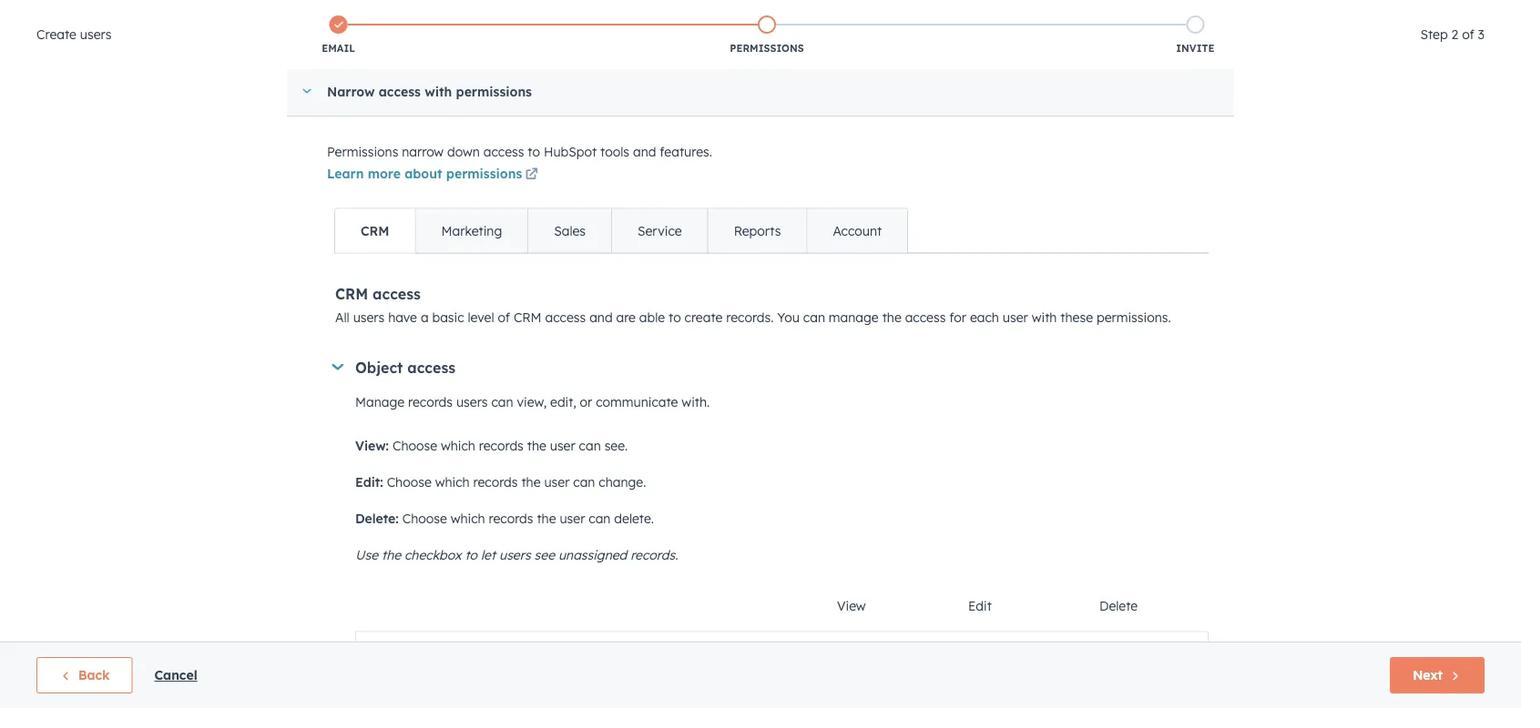 Task type: locate. For each thing, give the bounding box(es) containing it.
0 vertical spatial invite
[[1176, 42, 1215, 55]]

caret image
[[332, 365, 344, 371]]

bob builder b0bth3builder2k23@gmail.com
[[369, 346, 529, 377]]

choose for choose which records the user can delete.
[[402, 511, 447, 527]]

the up see
[[537, 511, 556, 527]]

see.
[[605, 438, 628, 454]]

create for create users
[[36, 26, 76, 42]]

0 horizontal spatial to
[[465, 548, 478, 564]]

permissions inside list item
[[730, 42, 804, 55]]

2 vertical spatial which
[[451, 511, 485, 527]]

cancel
[[154, 668, 197, 684]]

permissions
[[456, 84, 532, 100], [446, 166, 522, 182]]

to left the let
[[465, 548, 478, 564]]

permissions.
[[1097, 310, 1171, 326]]

and right the tools
[[633, 144, 656, 160]]

access
[[961, 303, 1004, 316]]

0 vertical spatial and
[[633, 144, 656, 160]]

0 vertical spatial choose
[[393, 438, 437, 454]]

permissions up learn
[[327, 144, 399, 160]]

permissions up "narrow access with permissions" dropdown button
[[730, 42, 804, 55]]

with
[[425, 84, 452, 100], [1032, 310, 1057, 326]]

1 horizontal spatial with
[[1032, 310, 1057, 326]]

to right able
[[669, 310, 681, 326]]

access left for
[[905, 310, 946, 326]]

basic
[[432, 310, 464, 326]]

service link
[[611, 210, 708, 253]]

access inside dropdown button
[[379, 84, 421, 100]]

upgrade link
[[1197, 2, 1267, 27]]

link opens in a new window image
[[526, 165, 538, 187], [526, 169, 538, 182]]

marketing
[[441, 223, 502, 239]]

from
[[656, 173, 685, 189]]

0 horizontal spatial with
[[425, 84, 452, 100]]

invite for invite status
[[277, 211, 316, 227]]

crm for crm
[[361, 223, 390, 239]]

menu item
[[1406, 0, 1500, 29]]

active
[[431, 211, 470, 227]]

choose for choose which records the user can see.
[[393, 438, 437, 454]]

records down view: choose which records the user can see.
[[473, 475, 518, 491]]

narrow
[[327, 84, 375, 100]]

upgrade image
[[1197, 8, 1214, 24]]

2 horizontal spatial to
[[669, 310, 681, 326]]

1 horizontal spatial create
[[265, 173, 305, 189]]

which down view: choose which records the user can see.
[[435, 475, 470, 491]]

marketing link
[[415, 210, 528, 253]]

edit:
[[355, 475, 383, 491]]

can left view,
[[492, 395, 514, 410]]

0 vertical spatial to
[[528, 144, 540, 160]]

0 horizontal spatial invite
[[277, 211, 316, 227]]

more
[[368, 166, 401, 182]]

the for change.
[[522, 475, 541, 491]]

user down edit,
[[550, 438, 576, 454]]

let
[[481, 548, 496, 564]]

the right use
[[382, 548, 401, 564]]

navigation containing users
[[265, 97, 442, 142]]

manage records users can view, edit, or communicate with.
[[355, 395, 710, 410]]

create inside heading
[[36, 26, 76, 42]]

the left press to sort. element
[[883, 310, 902, 326]]

1 horizontal spatial permissions
[[730, 42, 804, 55]]

which up the let
[[451, 511, 485, 527]]

use the checkbox to let users see unassigned records.
[[355, 548, 678, 564]]

the down manage records users can view, edit, or communicate with.
[[527, 438, 547, 454]]

builder
[[399, 346, 444, 362]]

access left are
[[545, 310, 586, 326]]

of left '3'
[[1463, 26, 1475, 42]]

0 vertical spatial create
[[36, 26, 76, 42]]

invite inside popup button
[[277, 211, 316, 227]]

which for edit:
[[435, 475, 470, 491]]

user up unassigned
[[560, 511, 585, 527]]

records up use the checkbox to let users see unassigned records.
[[489, 511, 533, 527]]

invite down upgrade 'image'
[[1176, 42, 1215, 55]]

tab list
[[334, 209, 909, 254]]

edit
[[969, 599, 992, 615]]

edit,
[[550, 395, 576, 410]]

or
[[580, 395, 593, 410]]

each
[[970, 310, 1000, 326]]

1 horizontal spatial invite
[[1176, 42, 1215, 55]]

navigation
[[265, 97, 442, 142]]

permissions for narrow access with permissions
[[456, 84, 532, 100]]

users
[[292, 111, 325, 127]]

records up edit: choose which records the user can change.
[[479, 438, 524, 454]]

create users heading
[[36, 24, 112, 46]]

can
[[804, 310, 825, 326], [492, 395, 514, 410], [579, 438, 601, 454], [573, 475, 595, 491], [589, 511, 611, 527]]

0 vertical spatial of
[[1463, 26, 1475, 42]]

3
[[1478, 26, 1485, 42]]

1 vertical spatial of
[[498, 310, 510, 326]]

able
[[640, 310, 665, 326]]

account link
[[807, 210, 908, 253]]

narrow access with permissions
[[327, 84, 532, 100]]

0 vertical spatial crm
[[361, 223, 390, 239]]

seat element
[[672, 329, 945, 395]]

0 horizontal spatial create
[[36, 26, 76, 42]]

0 vertical spatial which
[[441, 438, 476, 454]]

1 vertical spatial which
[[435, 475, 470, 491]]

1 vertical spatial permissions
[[446, 166, 522, 182]]

records. down delete.
[[631, 548, 678, 564]]

0 vertical spatial records.
[[726, 310, 774, 326]]

about
[[405, 166, 442, 182]]

2 link opens in a new window image from the top
[[526, 169, 538, 182]]

2 vertical spatial choose
[[402, 511, 447, 527]]

user for choose which records the user can delete.
[[560, 511, 585, 527]]

records.
[[726, 310, 774, 326], [631, 548, 678, 564]]

to up create new users, customize user permissions, and remove users from your account. at the top of the page
[[528, 144, 540, 160]]

of
[[1463, 26, 1475, 42], [498, 310, 510, 326]]

1 vertical spatial choose
[[387, 475, 432, 491]]

new
[[309, 173, 333, 189]]

permissions for learn more about permissions
[[446, 166, 522, 182]]

user up the delete: choose which records the user can delete.
[[544, 475, 570, 491]]

crm up bob builder link
[[514, 310, 542, 326]]

list
[[124, 12, 1410, 59]]

1 vertical spatial crm
[[335, 285, 368, 303]]

can left delete.
[[589, 511, 611, 527]]

with left these
[[1032, 310, 1057, 326]]

seat
[[688, 303, 715, 316]]

1 vertical spatial records.
[[631, 548, 678, 564]]

with inside crm access all users have a basic level of crm access and are able to create records. you can manage the access for each user with these permissions.
[[1032, 310, 1057, 326]]

1 vertical spatial invite
[[277, 211, 316, 227]]

these
[[1061, 310, 1093, 326]]

1 vertical spatial and
[[546, 173, 569, 189]]

2 vertical spatial crm
[[514, 310, 542, 326]]

0 horizontal spatial of
[[498, 310, 510, 326]]

object access
[[355, 359, 456, 377]]

dialog
[[0, 0, 1522, 709]]

management
[[69, 649, 166, 667]]

which up edit: choose which records the user can change.
[[441, 438, 476, 454]]

can for see.
[[579, 438, 601, 454]]

access up teams
[[379, 84, 421, 100]]

1 vertical spatial permissions
[[327, 144, 399, 160]]

learn more about permissions
[[327, 166, 522, 182]]

features.
[[660, 144, 712, 160]]

step 2 of 3
[[1421, 26, 1485, 42]]

invite
[[1176, 42, 1215, 55], [277, 211, 316, 227]]

user
[[439, 173, 464, 189], [1003, 310, 1029, 326], [550, 438, 576, 454], [544, 475, 570, 491], [560, 511, 585, 527]]

view: choose which records the user can see.
[[355, 438, 628, 454]]

delete.
[[614, 511, 654, 527]]

Search HubSpot search field
[[1266, 38, 1489, 69]]

0 horizontal spatial and
[[546, 173, 569, 189]]

0 horizontal spatial permissions
[[327, 144, 399, 160]]

Search name or email address search field
[[270, 252, 534, 285]]

can left see.
[[579, 438, 601, 454]]

1 horizontal spatial to
[[528, 144, 540, 160]]

0 vertical spatial permissions
[[730, 42, 804, 55]]

create for create new users, customize user permissions, and remove users from your account.
[[265, 173, 305, 189]]

checkbox
[[405, 548, 462, 564]]

1 vertical spatial with
[[1032, 310, 1057, 326]]

the for see.
[[527, 438, 547, 454]]

1 horizontal spatial records.
[[726, 310, 774, 326]]

crm inside tab list
[[361, 223, 390, 239]]

invite inside list item
[[1176, 42, 1215, 55]]

level
[[468, 310, 494, 326]]

and left are
[[590, 310, 613, 326]]

with up narrow
[[425, 84, 452, 100]]

permissions inside "narrow access with permissions" dropdown button
[[456, 84, 532, 100]]

menu
[[1195, 0, 1500, 29]]

0 vertical spatial with
[[425, 84, 452, 100]]

are
[[616, 310, 636, 326]]

permissions up permissions narrow down access to hubspot tools and features.
[[456, 84, 532, 100]]

service
[[638, 223, 682, 239]]

invite left status at the left top of the page
[[277, 211, 316, 227]]

invite list item
[[981, 12, 1410, 59]]

2 horizontal spatial and
[[633, 144, 656, 160]]

0 horizontal spatial records.
[[631, 548, 678, 564]]

user down down
[[439, 173, 464, 189]]

2 vertical spatial and
[[590, 310, 613, 326]]

the up the delete: choose which records the user can delete.
[[522, 475, 541, 491]]

last active button
[[399, 201, 484, 237]]

choose up checkbox
[[402, 511, 447, 527]]

choose right edit:
[[387, 475, 432, 491]]

create
[[685, 310, 723, 326]]

data
[[29, 649, 65, 667]]

permissions down down
[[446, 166, 522, 182]]

access element
[[945, 329, 1355, 395]]

records down b0bth3builder2k23@gmail.com
[[408, 395, 453, 410]]

1 vertical spatial to
[[669, 310, 681, 326]]

user right each
[[1003, 310, 1029, 326]]

can for delete.
[[589, 511, 611, 527]]

1 horizontal spatial and
[[590, 310, 613, 326]]

permissions inside learn more about permissions link
[[446, 166, 522, 182]]

teams link
[[351, 97, 441, 141]]

can inside crm access all users have a basic level of crm access and are able to create records. you can manage the access for each user with these permissions.
[[804, 310, 825, 326]]

and inside crm access all users have a basic level of crm access and are able to create records. you can manage the access for each user with these permissions.
[[590, 310, 613, 326]]

for
[[950, 310, 967, 326]]

1 vertical spatial create
[[265, 173, 305, 189]]

object
[[355, 359, 403, 377]]

and down hubspot
[[546, 173, 569, 189]]

can left change.
[[573, 475, 595, 491]]

records. left you
[[726, 310, 774, 326]]

tab list containing crm
[[334, 209, 909, 254]]

records
[[408, 395, 453, 410], [479, 438, 524, 454], [473, 475, 518, 491], [489, 511, 533, 527]]

access
[[379, 84, 421, 100], [484, 144, 524, 160], [373, 285, 421, 303], [545, 310, 586, 326], [905, 310, 946, 326], [408, 359, 456, 377]]

0 vertical spatial permissions
[[456, 84, 532, 100]]

can right you
[[804, 310, 825, 326]]

list containing email
[[124, 12, 1410, 59]]

crm right status at the left top of the page
[[361, 223, 390, 239]]

choose right view:
[[393, 438, 437, 454]]

of inside crm access all users have a basic level of crm access and are able to create records. you can manage the access for each user with these permissions.
[[498, 310, 510, 326]]

permissions
[[730, 42, 804, 55], [327, 144, 399, 160]]

of right 'level'
[[498, 310, 510, 326]]

communicate
[[596, 395, 678, 410]]

crm up all
[[335, 285, 368, 303]]



Task type: vqa. For each thing, say whether or not it's contained in the screenshot.
a
yes



Task type: describe. For each thing, give the bounding box(es) containing it.
cancel button
[[154, 665, 197, 687]]

user inside crm access all users have a basic level of crm access and are able to create records. you can manage the access for each user with these permissions.
[[1003, 310, 1029, 326]]

users link
[[266, 97, 351, 141]]

users inside crm access all users have a basic level of crm access and are able to create records. you can manage the access for each user with these permissions.
[[353, 310, 385, 326]]

manage
[[829, 310, 879, 326]]

bob builder link
[[369, 346, 653, 362]]

properties link
[[18, 677, 204, 709]]

permissions narrow down access to hubspot tools and features.
[[327, 144, 712, 160]]

next
[[1413, 668, 1443, 684]]

last active
[[400, 211, 470, 227]]

b0bth3builder2k23@gmail.com
[[369, 364, 529, 377]]

use
[[355, 548, 378, 564]]

permissions for permissions narrow down access to hubspot tools and features.
[[327, 144, 399, 160]]

tab list inside dialog
[[334, 209, 909, 254]]

account
[[833, 223, 882, 239]]

advanced
[[529, 211, 593, 227]]

advanced filters (0) button
[[498, 201, 667, 237]]

your
[[689, 173, 715, 189]]

a
[[421, 310, 429, 326]]

email
[[322, 42, 355, 55]]

permissions for permissions
[[730, 42, 804, 55]]

users inside create users heading
[[80, 26, 112, 42]]

learn more about permissions link
[[327, 165, 541, 187]]

properties
[[29, 686, 91, 702]]

have
[[388, 310, 417, 326]]

data management element
[[18, 648, 204, 709]]

hubspot
[[544, 144, 597, 160]]

press to sort. element
[[923, 302, 930, 317]]

main team element
[[1355, 329, 1522, 395]]

next button
[[1391, 658, 1485, 694]]

user for choose which records the user can see.
[[550, 438, 576, 454]]

press to sort. image
[[923, 302, 930, 314]]

all
[[335, 310, 350, 326]]

access down a
[[408, 359, 456, 377]]

link opens in a new window image inside learn more about permissions link
[[526, 169, 538, 182]]

which for view:
[[441, 438, 476, 454]]

1 link opens in a new window image from the top
[[526, 165, 538, 187]]

view
[[837, 599, 866, 615]]

back button
[[36, 658, 132, 694]]

account.
[[719, 173, 770, 189]]

to inside crm access all users have a basic level of crm access and are able to create records. you can manage the access for each user with these permissions.
[[669, 310, 681, 326]]

crm link
[[335, 210, 415, 253]]

2
[[1452, 26, 1459, 42]]

object access button
[[332, 359, 1209, 377]]

can for change.
[[573, 475, 595, 491]]

advanced filters (0)
[[529, 211, 655, 227]]

data management
[[29, 649, 166, 667]]

narrow
[[402, 144, 444, 160]]

reports link
[[708, 210, 807, 253]]

view,
[[517, 395, 547, 410]]

manage
[[355, 395, 405, 410]]

delete
[[1100, 599, 1138, 615]]

records for view:
[[479, 438, 524, 454]]

the for delete.
[[537, 511, 556, 527]]

down
[[447, 144, 480, 160]]

create users
[[36, 26, 112, 42]]

sales
[[554, 223, 586, 239]]

permissions list item
[[553, 12, 981, 59]]

see
[[534, 548, 555, 564]]

records for edit:
[[473, 475, 518, 491]]

you
[[778, 310, 800, 326]]

email completed list item
[[124, 12, 553, 59]]

close image
[[1485, 22, 1500, 36]]

unassigned
[[558, 548, 627, 564]]

sales link
[[528, 210, 611, 253]]

crm access all users have a basic level of crm access and are able to create records. you can manage the access for each user with these permissions.
[[335, 285, 1171, 326]]

delete:
[[355, 511, 399, 527]]

edit: choose which records the user can change.
[[355, 475, 646, 491]]

with.
[[682, 395, 710, 410]]

records. inside crm access all users have a basic level of crm access and are able to create records. you can manage the access for each user with these permissions.
[[726, 310, 774, 326]]

name
[[323, 303, 356, 316]]

1 horizontal spatial of
[[1463, 26, 1475, 42]]

invite for invite
[[1176, 42, 1215, 55]]

invite status
[[277, 211, 360, 227]]

records for delete:
[[489, 511, 533, 527]]

status
[[320, 211, 360, 227]]

access up permissions,
[[484, 144, 524, 160]]

users,
[[337, 173, 371, 189]]

ascending sort. press to sort descending. element
[[649, 302, 656, 317]]

change.
[[599, 475, 646, 491]]

narrow access with permissions button
[[287, 67, 1216, 116]]

customize
[[375, 173, 435, 189]]

access up have
[[373, 285, 421, 303]]

the inside crm access all users have a basic level of crm access and are able to create records. you can manage the access for each user with these permissions.
[[883, 310, 902, 326]]

caret image
[[302, 89, 313, 94]]

which for delete:
[[451, 511, 485, 527]]

last
[[400, 211, 427, 227]]

tools
[[601, 144, 630, 160]]

user for choose which records the user can change.
[[544, 475, 570, 491]]

with inside dropdown button
[[425, 84, 452, 100]]

reports
[[734, 223, 781, 239]]

choose for choose which records the user can change.
[[387, 475, 432, 491]]

list inside dialog
[[124, 12, 1410, 59]]

bob
[[369, 346, 395, 362]]

remove
[[573, 173, 618, 189]]

delete: choose which records the user can delete.
[[355, 511, 654, 527]]

dialog containing crm access
[[0, 0, 1522, 709]]

filters
[[596, 211, 633, 227]]

create new users, customize user permissions, and remove users from your account.
[[265, 173, 774, 189]]

2 vertical spatial to
[[465, 548, 478, 564]]

teams
[[377, 111, 416, 127]]

ascending sort. press to sort descending. image
[[649, 302, 656, 314]]

permissions,
[[468, 173, 543, 189]]

back
[[78, 668, 110, 684]]

crm for crm access all users have a basic level of crm access and are able to create records. you can manage the access for each user with these permissions.
[[335, 285, 368, 303]]

learn
[[327, 166, 364, 182]]

new
[[674, 213, 697, 225]]



